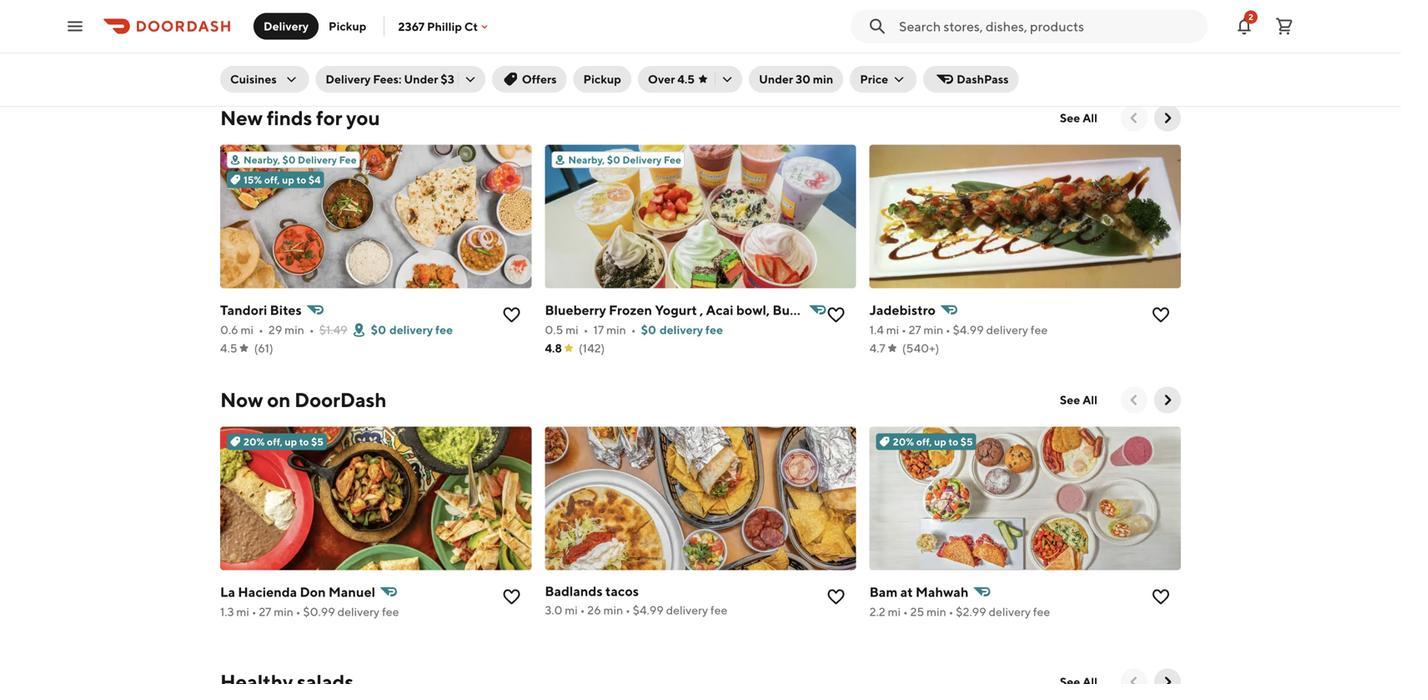 Task type: describe. For each thing, give the bounding box(es) containing it.
frozen
[[609, 302, 653, 318]]

up for la
[[285, 436, 297, 448]]

bam
[[870, 584, 898, 600]]

(142)
[[579, 341, 605, 355]]

pizza
[[910, 0, 943, 16]]

delivery button
[[254, 13, 319, 40]]

at
[[901, 584, 913, 600]]

badlands
[[545, 583, 603, 599]]

0.8
[[857, 21, 875, 35]]

30
[[796, 72, 811, 86]]

delivery inside 'button'
[[264, 19, 309, 33]]

4.5 inside over 4.5 "button"
[[678, 72, 695, 86]]

click to add this store to your saved list image
[[1101, 0, 1141, 33]]

smoothie
[[855, 302, 915, 318]]

bubble
[[773, 302, 818, 318]]

$1.99
[[344, 21, 373, 35]]

0.5
[[545, 323, 563, 337]]

off, for la
[[267, 436, 283, 448]]

(6,200+)
[[294, 39, 341, 53]]

see for new finds for you
[[1060, 111, 1081, 125]]

min for 1.4 mi • 27 min • $4.99 delivery fee
[[924, 323, 944, 337]]

0 horizontal spatial &
[[843, 302, 852, 318]]

state line diner
[[260, 0, 361, 16]]

pickup for the top pickup button
[[329, 19, 367, 33]]

delivery up $4
[[298, 154, 337, 166]]

3.0
[[545, 603, 563, 617]]

mi for 0.8 mi • 25 min •
[[877, 21, 890, 35]]

Store search: begin typing to search for stores available on DoorDash text field
[[899, 17, 1198, 35]]

delivery left fees:
[[326, 72, 371, 86]]

1.3 mi • 27 min • $0.99 delivery fee
[[220, 605, 399, 619]]

ristorante
[[957, 0, 1022, 16]]

2367 phillip ct
[[398, 19, 478, 33]]

0.5 mi • 17 min • $0 delivery fee
[[545, 323, 723, 337]]

25 for 0.8
[[905, 21, 919, 35]]

to for bam
[[949, 436, 959, 448]]

(980+)
[[890, 39, 926, 53]]

1.4 mi • 27 min • $4.99 delivery fee
[[870, 323, 1048, 337]]

0 vertical spatial pickup button
[[319, 13, 377, 40]]

finds
[[267, 106, 312, 130]]

la
[[220, 584, 235, 600]]

all for new finds for you
[[1083, 111, 1098, 125]]

next button of carousel image for new finds for you
[[1160, 110, 1176, 127]]

min for 0.6 mi • 29 min •
[[285, 323, 304, 337]]

23
[[300, 21, 313, 35]]

jadebistro
[[870, 302, 936, 318]]

mi for 0.5 mi • 17 min • $0 delivery fee
[[566, 323, 579, 337]]

4.7 for nonna's pizza & ristorante
[[857, 39, 873, 53]]

for
[[316, 106, 342, 130]]

fees:
[[373, 72, 402, 86]]

now
[[220, 388, 263, 412]]

pickup for rightmost pickup button
[[584, 72, 622, 86]]

mi for 1.4 mi • 27 min • $4.99 delivery fee
[[887, 323, 900, 337]]

15% off, up to $4
[[244, 174, 321, 186]]

over 4.5
[[648, 72, 695, 86]]

min inside under 30 min button
[[813, 72, 834, 86]]

2.2
[[870, 605, 886, 619]]

$3.49
[[956, 21, 986, 35]]

mi for 1.4 mi • 23 min • $1.99 delivery fee
[[277, 21, 290, 35]]

2367
[[398, 19, 425, 33]]

under inside button
[[759, 72, 794, 86]]

mi for 0.6 mi • 29 min •
[[241, 323, 254, 337]]

fee inside 'badlands tacos 3.0 mi • 26 min • $4.99 delivery fee'
[[711, 603, 728, 617]]

bam at mahwah
[[870, 584, 969, 600]]

$1.49
[[319, 323, 348, 337]]

1 vertical spatial 4.5
[[220, 341, 237, 355]]

dashpass
[[957, 72, 1009, 86]]

blueberry
[[545, 302, 606, 318]]

under 30 min button
[[749, 66, 844, 93]]

ct
[[465, 19, 478, 33]]

2 fee from the left
[[664, 154, 682, 166]]

new finds for you link
[[220, 105, 380, 132]]

off, for bam
[[917, 436, 932, 448]]

manuel
[[329, 584, 375, 600]]

mahwah
[[916, 584, 969, 600]]

phillip
[[427, 19, 462, 33]]

bowl,
[[737, 302, 770, 318]]

previous button of carousel image for now on doordash
[[1126, 392, 1143, 409]]

nonna's
[[857, 0, 907, 16]]

min inside 'badlands tacos 3.0 mi • 26 min • $4.99 delivery fee'
[[604, 603, 623, 617]]

yogurt
[[655, 302, 697, 318]]

1 nearby, $0 delivery fee from the left
[[244, 154, 357, 166]]

now on doordash link
[[220, 387, 387, 414]]

you
[[346, 106, 380, 130]]

tea
[[821, 302, 841, 318]]

over
[[648, 72, 675, 86]]

$5 for mahwah
[[961, 436, 973, 448]]

1 fee from the left
[[339, 154, 357, 166]]

26
[[588, 603, 601, 617]]

doordash
[[295, 388, 387, 412]]

2367 phillip ct button
[[398, 19, 491, 33]]

1.4 mi • 23 min • $1.99 delivery fee
[[260, 21, 437, 35]]

bites
[[270, 302, 302, 318]]

1.4 for state line diner
[[260, 21, 275, 35]]

15%
[[244, 174, 262, 186]]

state
[[260, 0, 294, 16]]

see all link for now on doordash
[[1050, 387, 1108, 414]]

mi inside 'badlands tacos 3.0 mi • 26 min • $4.99 delivery fee'
[[565, 603, 578, 617]]

tacos
[[606, 583, 639, 599]]

29
[[269, 323, 282, 337]]

see all for now on doordash
[[1060, 393, 1098, 407]]

diner
[[326, 0, 361, 16]]

1 under from the left
[[404, 72, 438, 86]]

$0.99
[[303, 605, 335, 619]]

now on doordash
[[220, 388, 387, 412]]

$0 delivery fee for nonna's pizza & ristorante
[[1010, 21, 1092, 35]]



Task type: vqa. For each thing, say whether or not it's contained in the screenshot.
(820+)'s '4.8'
yes



Task type: locate. For each thing, give the bounding box(es) containing it.
2 nearby, $0 delivery fee from the left
[[568, 154, 682, 166]]

min right the '30'
[[813, 72, 834, 86]]

1 horizontal spatial under
[[759, 72, 794, 86]]

next button of carousel image for now on doordash
[[1160, 392, 1176, 409]]

min down la hacienda don manuel
[[274, 605, 294, 619]]

mi right 0.8
[[877, 21, 890, 35]]

off,
[[264, 174, 280, 186], [267, 436, 283, 448], [917, 436, 932, 448]]

new finds for you
[[220, 106, 380, 130]]

mi right 0.6
[[241, 323, 254, 337]]

4.7 down smoothie
[[870, 341, 886, 355]]

tandori
[[220, 302, 267, 318]]

1 vertical spatial 4.8
[[545, 341, 562, 355]]

mi right 2.2
[[888, 605, 901, 619]]

1 horizontal spatial 20%
[[893, 436, 915, 448]]

fee
[[420, 21, 437, 35], [1074, 21, 1092, 35], [436, 323, 453, 337], [706, 323, 723, 337], [1031, 323, 1048, 337], [711, 603, 728, 617], [382, 605, 399, 619], [1034, 605, 1051, 619]]

dashpass button
[[924, 66, 1019, 93]]

min right the "23"
[[315, 21, 335, 35]]

$0 delivery fee for tandori bites
[[371, 323, 453, 337]]

mi for 2.2 mi • 25 min • $2.99 delivery fee
[[888, 605, 901, 619]]

0 horizontal spatial 4.5
[[220, 341, 237, 355]]

$0 delivery fee down ristorante
[[1010, 21, 1092, 35]]

1 horizontal spatial $0 delivery fee
[[1010, 21, 1092, 35]]

1 $5 from the left
[[311, 436, 324, 448]]

0 horizontal spatial $5
[[311, 436, 324, 448]]

20% for hacienda
[[244, 436, 265, 448]]

mi down state
[[277, 21, 290, 35]]

0 horizontal spatial nearby, $0 delivery fee
[[244, 154, 357, 166]]

1 horizontal spatial 27
[[909, 323, 922, 337]]

offers button
[[492, 66, 567, 93]]

2 next button of carousel image from the top
[[1160, 392, 1176, 409]]

min for 1.4 mi • 23 min • $1.99 delivery fee
[[315, 21, 335, 35]]

1 vertical spatial &
[[843, 302, 852, 318]]

$4.99 inside 'badlands tacos 3.0 mi • 26 min • $4.99 delivery fee'
[[633, 603, 664, 617]]

1 horizontal spatial &
[[946, 0, 955, 16]]

0 vertical spatial 1.4
[[260, 21, 275, 35]]

1 horizontal spatial 1.4
[[870, 323, 884, 337]]

min
[[315, 21, 335, 35], [921, 21, 941, 35], [813, 72, 834, 86], [285, 323, 304, 337], [607, 323, 626, 337], [924, 323, 944, 337], [604, 603, 623, 617], [274, 605, 294, 619], [927, 605, 947, 619]]

mi right 0.5
[[566, 323, 579, 337]]

20% off, up to $5 for don
[[244, 436, 324, 448]]

blueberry frozen yogurt , acai bowl, bubble tea & smoothie
[[545, 302, 915, 318]]

mi right 3.0 at the bottom
[[565, 603, 578, 617]]

next button of carousel image
[[1160, 110, 1176, 127], [1160, 392, 1176, 409], [1160, 674, 1176, 684]]

under left the '30'
[[759, 72, 794, 86]]

min right 17
[[607, 323, 626, 337]]

1 vertical spatial $0 delivery fee
[[371, 323, 453, 337]]

all for now on doordash
[[1083, 393, 1098, 407]]

4.8
[[558, 39, 576, 53], [545, 341, 562, 355]]

see all
[[1060, 111, 1098, 125], [1060, 393, 1098, 407]]

1 vertical spatial see all
[[1060, 393, 1098, 407]]

$4.99
[[953, 323, 984, 337], [633, 603, 664, 617]]

$5
[[311, 436, 324, 448], [961, 436, 973, 448]]

see all link
[[1050, 105, 1108, 132], [1050, 387, 1108, 414]]

& right tea
[[843, 302, 852, 318]]

1.4 down smoothie
[[870, 323, 884, 337]]

0 vertical spatial 4.8
[[558, 39, 576, 53]]

2 see from the top
[[1060, 393, 1081, 407]]

min right 26
[[604, 603, 623, 617]]

2
[[1249, 12, 1254, 22]]

over 4.5 button
[[638, 66, 743, 93]]

& right pizza
[[946, 0, 955, 16]]

1.4 for jadebistro
[[870, 323, 884, 337]]

1 horizontal spatial $4.99
[[953, 323, 984, 337]]

to for la
[[299, 436, 309, 448]]

mi
[[277, 21, 290, 35], [877, 21, 890, 35], [241, 323, 254, 337], [566, 323, 579, 337], [887, 323, 900, 337], [565, 603, 578, 617], [236, 605, 249, 619], [888, 605, 901, 619]]

min for 0.5 mi • 17 min • $0 delivery fee
[[607, 323, 626, 337]]

up
[[282, 174, 294, 186], [285, 436, 297, 448], [935, 436, 947, 448]]

1 horizontal spatial pickup
[[584, 72, 622, 86]]

27 up (540+)
[[909, 323, 922, 337]]

1 horizontal spatial fee
[[664, 154, 682, 166]]

1 previous button of carousel image from the top
[[1126, 110, 1143, 127]]

0 horizontal spatial 20%
[[244, 436, 265, 448]]

0 vertical spatial 25
[[905, 21, 919, 35]]

$0 delivery fee right $1.49 on the top
[[371, 323, 453, 337]]

min for 1.3 mi • 27 min • $0.99 delivery fee
[[274, 605, 294, 619]]

0 vertical spatial all
[[1083, 111, 1098, 125]]

4.6
[[260, 39, 277, 53]]

see all link for new finds for you
[[1050, 105, 1108, 132]]

min for 2.2 mi • 25 min • $2.99 delivery fee
[[927, 605, 947, 619]]

20%
[[244, 436, 265, 448], [893, 436, 915, 448]]

1 vertical spatial $4.99
[[633, 603, 664, 617]]

don
[[300, 584, 326, 600]]

17
[[594, 323, 604, 337]]

new
[[220, 106, 263, 130]]

4.8 for (820+)
[[558, 39, 576, 53]]

acai
[[706, 302, 734, 318]]

2 nearby, from the left
[[568, 154, 605, 166]]

0 vertical spatial previous button of carousel image
[[1126, 110, 1143, 127]]

delivery inside 'badlands tacos 3.0 mi • 26 min • $4.99 delivery fee'
[[666, 603, 708, 617]]

0 vertical spatial 4.7
[[857, 39, 873, 53]]

1 vertical spatial 25
[[911, 605, 925, 619]]

20% off, up to $5 for mahwah
[[893, 436, 973, 448]]

0 horizontal spatial $4.99
[[633, 603, 664, 617]]

0.8 mi • 25 min •
[[857, 21, 951, 35]]

1 vertical spatial next button of carousel image
[[1160, 392, 1176, 409]]

1 horizontal spatial $5
[[961, 436, 973, 448]]

la hacienda don manuel
[[220, 584, 375, 600]]

delivery down state
[[264, 19, 309, 33]]

0 vertical spatial 27
[[909, 323, 922, 337]]

fee down you
[[339, 154, 357, 166]]

0 vertical spatial pickup
[[329, 19, 367, 33]]

delivery fees: under $3
[[326, 72, 455, 86]]

$3
[[441, 72, 455, 86]]

price button
[[850, 66, 917, 93]]

27 for la hacienda don manuel
[[259, 605, 271, 619]]

2 all from the top
[[1083, 393, 1098, 407]]

previous button of carousel image
[[1126, 110, 1143, 127], [1126, 392, 1143, 409], [1126, 674, 1143, 684]]

0 horizontal spatial pickup
[[329, 19, 367, 33]]

0 items, open order cart image
[[1275, 16, 1295, 36]]

pickup down (820+)
[[584, 72, 622, 86]]

1 see all from the top
[[1060, 111, 1098, 125]]

open menu image
[[65, 16, 85, 36]]

,
[[700, 302, 704, 318]]

1 vertical spatial pickup
[[584, 72, 622, 86]]

&
[[946, 0, 955, 16], [843, 302, 852, 318]]

min up (540+)
[[924, 323, 944, 337]]

delivery
[[264, 19, 309, 33], [326, 72, 371, 86], [298, 154, 337, 166], [623, 154, 662, 166]]

4.7 for jadebistro
[[870, 341, 886, 355]]

4.8 down 0.5
[[545, 341, 562, 355]]

4.8 left (820+)
[[558, 39, 576, 53]]

0 vertical spatial $0 delivery fee
[[1010, 21, 1092, 35]]

0.6 mi • 29 min •
[[220, 323, 314, 337]]

0.6
[[220, 323, 238, 337]]

2 20% off, up to $5 from the left
[[893, 436, 973, 448]]

2 see all from the top
[[1060, 393, 1098, 407]]

mi for 1.3 mi • 27 min • $0.99 delivery fee
[[236, 605, 249, 619]]

1 horizontal spatial nearby, $0 delivery fee
[[568, 154, 682, 166]]

2 vertical spatial previous button of carousel image
[[1126, 674, 1143, 684]]

1 see all link from the top
[[1050, 105, 1108, 132]]

offers
[[522, 72, 557, 86]]

1 horizontal spatial 20% off, up to $5
[[893, 436, 973, 448]]

(540+)
[[903, 341, 940, 355]]

2 $5 from the left
[[961, 436, 973, 448]]

0 horizontal spatial nearby,
[[244, 154, 280, 166]]

all
[[1083, 111, 1098, 125], [1083, 393, 1098, 407]]

under 30 min
[[759, 72, 834, 86]]

hacienda
[[238, 584, 297, 600]]

27 down hacienda at the left
[[259, 605, 271, 619]]

pickup button
[[319, 13, 377, 40], [574, 66, 632, 93]]

0 horizontal spatial under
[[404, 72, 438, 86]]

3 next button of carousel image from the top
[[1160, 674, 1176, 684]]

nearby,
[[244, 154, 280, 166], [568, 154, 605, 166]]

1 vertical spatial all
[[1083, 393, 1098, 407]]

nearby, $0 delivery fee
[[244, 154, 357, 166], [568, 154, 682, 166]]

2 see all link from the top
[[1050, 387, 1108, 414]]

0 vertical spatial $4.99
[[953, 323, 984, 337]]

2 vertical spatial next button of carousel image
[[1160, 674, 1176, 684]]

2.2 mi • 25 min • $2.99 delivery fee
[[870, 605, 1051, 619]]

min down mahwah
[[927, 605, 947, 619]]

1 vertical spatial 27
[[259, 605, 271, 619]]

25 for 2.2
[[911, 605, 925, 619]]

fee
[[339, 154, 357, 166], [664, 154, 682, 166]]

0 horizontal spatial $0 delivery fee
[[371, 323, 453, 337]]

tandori bites
[[220, 302, 302, 318]]

3 previous button of carousel image from the top
[[1126, 674, 1143, 684]]

1.3
[[220, 605, 234, 619]]

20% off, up to $5
[[244, 436, 324, 448], [893, 436, 973, 448]]

min for 0.8 mi • 25 min •
[[921, 21, 941, 35]]

1 horizontal spatial 4.5
[[678, 72, 695, 86]]

2 under from the left
[[759, 72, 794, 86]]

0 vertical spatial see all link
[[1050, 105, 1108, 132]]

0 vertical spatial next button of carousel image
[[1160, 110, 1176, 127]]

delivery
[[375, 21, 417, 35], [1028, 21, 1072, 35], [390, 323, 433, 337], [660, 323, 703, 337], [987, 323, 1029, 337], [666, 603, 708, 617], [338, 605, 380, 619], [989, 605, 1031, 619]]

$2.99
[[956, 605, 987, 619]]

0 vertical spatial see
[[1060, 111, 1081, 125]]

1 20% off, up to $5 from the left
[[244, 436, 324, 448]]

0 horizontal spatial pickup button
[[319, 13, 377, 40]]

1 see from the top
[[1060, 111, 1081, 125]]

line
[[296, 0, 323, 16]]

1 vertical spatial 1.4
[[870, 323, 884, 337]]

(820+)
[[592, 39, 628, 53]]

2 20% from the left
[[893, 436, 915, 448]]

1 20% from the left
[[244, 436, 265, 448]]

notification bell image
[[1235, 16, 1255, 36]]

$0 delivery fee
[[1010, 21, 1092, 35], [371, 323, 453, 337]]

under
[[404, 72, 438, 86], [759, 72, 794, 86]]

0 horizontal spatial fee
[[339, 154, 357, 166]]

4.7 down 0.8
[[857, 39, 873, 53]]

see for now on doordash
[[1060, 393, 1081, 407]]

4.5
[[678, 72, 695, 86], [220, 341, 237, 355]]

2 button
[[1235, 10, 1258, 43]]

1 vertical spatial see
[[1060, 393, 1081, 407]]

25 up (980+)
[[905, 21, 919, 35]]

27
[[909, 323, 922, 337], [259, 605, 271, 619]]

1 nearby, from the left
[[244, 154, 280, 166]]

on
[[267, 388, 291, 412]]

0 vertical spatial see all
[[1060, 111, 1098, 125]]

delivery down over
[[623, 154, 662, 166]]

cuisines
[[230, 72, 277, 86]]

0 horizontal spatial 20% off, up to $5
[[244, 436, 324, 448]]

under left $3
[[404, 72, 438, 86]]

0 horizontal spatial 1.4
[[260, 21, 275, 35]]

1 horizontal spatial nearby,
[[568, 154, 605, 166]]

1 all from the top
[[1083, 111, 1098, 125]]

$4
[[309, 174, 321, 186]]

to
[[297, 174, 307, 186], [299, 436, 309, 448], [949, 436, 959, 448]]

1 vertical spatial pickup button
[[574, 66, 632, 93]]

mi right 1.3
[[236, 605, 249, 619]]

pickup down diner
[[329, 19, 367, 33]]

4.5 down 0.6
[[220, 341, 237, 355]]

0 horizontal spatial 27
[[259, 605, 271, 619]]

see
[[1060, 111, 1081, 125], [1060, 393, 1081, 407]]

1 vertical spatial 4.7
[[870, 341, 886, 355]]

min right "29"
[[285, 323, 304, 337]]

1 next button of carousel image from the top
[[1160, 110, 1176, 127]]

4.7
[[857, 39, 873, 53], [870, 341, 886, 355]]

fee down over 4.5
[[664, 154, 682, 166]]

mi down smoothie
[[887, 323, 900, 337]]

27 for jadebistro
[[909, 323, 922, 337]]

up for bam
[[935, 436, 947, 448]]

min down pizza
[[921, 21, 941, 35]]

25 down the bam at mahwah
[[911, 605, 925, 619]]

price
[[860, 72, 889, 86]]

badlands tacos 3.0 mi • 26 min • $4.99 delivery fee
[[545, 583, 728, 617]]

2 previous button of carousel image from the top
[[1126, 392, 1143, 409]]

$5 for don
[[311, 436, 324, 448]]

nonna's pizza & ristorante
[[857, 0, 1022, 16]]

1 vertical spatial see all link
[[1050, 387, 1108, 414]]

cuisines button
[[220, 66, 309, 93]]

1 horizontal spatial pickup button
[[574, 66, 632, 93]]

1 vertical spatial previous button of carousel image
[[1126, 392, 1143, 409]]

previous button of carousel image for new finds for you
[[1126, 110, 1143, 127]]

see all for new finds for you
[[1060, 111, 1098, 125]]

4.8 for (142)
[[545, 341, 562, 355]]

0 vertical spatial &
[[946, 0, 955, 16]]

0 vertical spatial 4.5
[[678, 72, 695, 86]]

pickup
[[329, 19, 367, 33], [584, 72, 622, 86]]

1.4 up 4.6
[[260, 21, 275, 35]]

4.5 right over
[[678, 72, 695, 86]]

20% for at
[[893, 436, 915, 448]]



